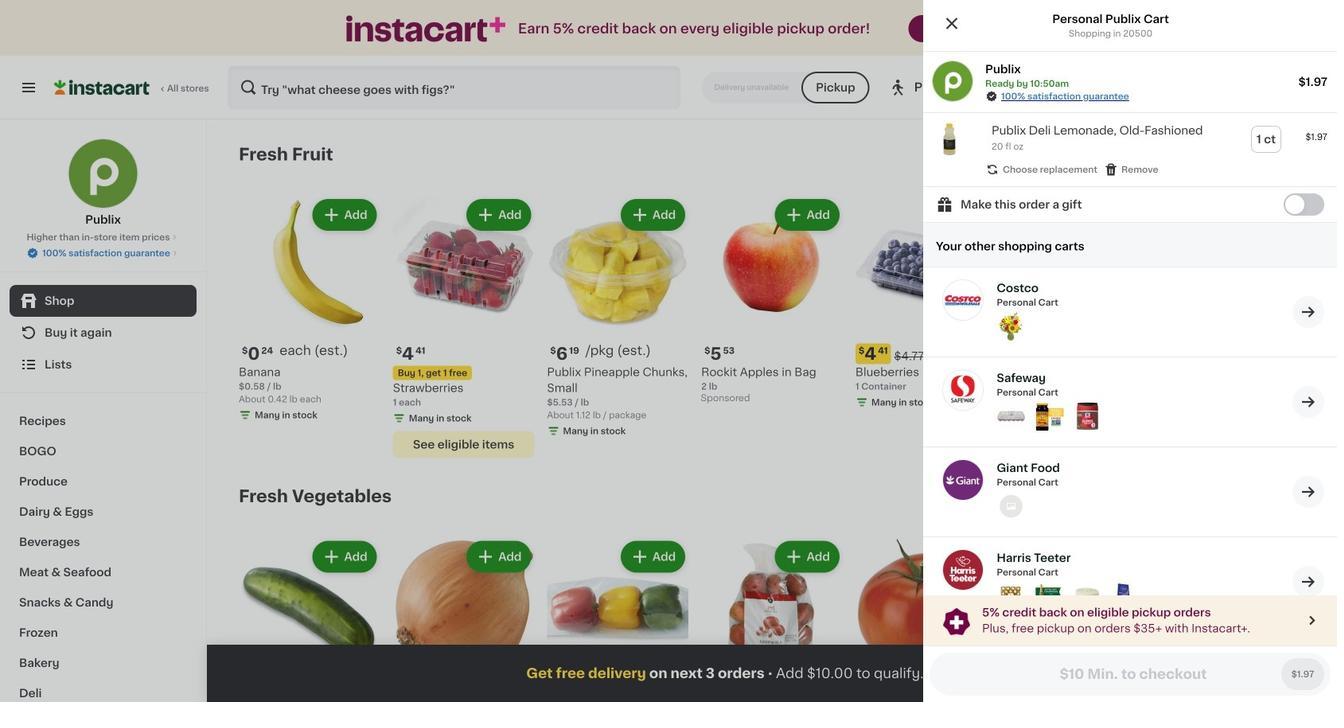 Task type: describe. For each thing, give the bounding box(es) containing it.
announcement region
[[924, 596, 1338, 646]]

$6.38 per package (estimated) element
[[1164, 344, 1306, 364]]

go to cart image for 3rd go to cart element
[[1300, 483, 1319, 502]]

1 go to cart element from the top
[[1293, 296, 1325, 328]]

items in cart element for first go to cart element from the bottom
[[997, 582, 1141, 614]]

go to cart image for first go to cart element from the bottom
[[1300, 573, 1319, 592]]

1 item carousel region from the top
[[239, 139, 1306, 468]]

items in cart element for 2nd go to cart element from the top of the page
[[997, 402, 1102, 434]]



Task type: vqa. For each thing, say whether or not it's contained in the screenshot.
Savory Pate
no



Task type: locate. For each thing, give the bounding box(es) containing it.
1 $4.41 original price: $6.63 element from the left
[[1010, 686, 1152, 702]]

2 go to cart element from the top
[[1293, 386, 1325, 418]]

main content
[[207, 119, 1338, 702]]

$4.41 original price: $4.77 element
[[856, 344, 997, 364]]

2 items in cart element from the top
[[997, 582, 1141, 614]]

None search field
[[228, 65, 681, 110]]

publix image
[[933, 61, 973, 101]]

1 horizontal spatial $4.41 original price: $6.63 element
[[1010, 686, 1152, 702]]

$0.91 each (estimated) element
[[393, 686, 535, 702]]

$4.63 per package (estimated) element
[[1010, 344, 1152, 364]]

2 $4.41 original price: $6.63 element from the left
[[547, 686, 689, 702]]

items in cart element
[[997, 402, 1102, 434], [997, 582, 1141, 614]]

1 vertical spatial go to cart image
[[1300, 483, 1319, 502]]

0 horizontal spatial $4.41 original price: $6.63 element
[[547, 686, 689, 702]]

service type group
[[702, 72, 870, 104]]

1 items in cart element from the top
[[997, 402, 1102, 434]]

1 vertical spatial items in cart element
[[997, 582, 1141, 614]]

publix deli lemonade, old-fashioned image
[[933, 123, 967, 156]]

product group
[[924, 113, 1338, 186]]

$2.47 each (estimated) element
[[856, 686, 997, 702]]

product group
[[239, 196, 380, 425], [393, 196, 535, 458], [547, 196, 689, 441], [702, 196, 843, 407], [856, 196, 997, 412], [1010, 196, 1152, 441], [1164, 196, 1306, 425], [239, 538, 380, 702], [393, 538, 535, 702], [547, 538, 689, 702], [702, 538, 843, 702], [856, 538, 997, 702], [1164, 538, 1306, 702]]

$6.19 per package (estimated) element
[[547, 344, 689, 364]]

go to cart image
[[1300, 303, 1319, 322], [1300, 483, 1319, 502], [1300, 573, 1319, 592]]

instacart plus icon image
[[346, 15, 506, 42]]

1 vertical spatial item carousel region
[[239, 481, 1306, 702]]

0 vertical spatial go to cart image
[[1300, 303, 1319, 322]]

treatment tracker modal dialog
[[207, 645, 1338, 702]]

0 vertical spatial items in cart element
[[997, 402, 1102, 434]]

4 go to cart element from the top
[[1293, 566, 1325, 598]]

3 go to cart image from the top
[[1300, 573, 1319, 592]]

1 go to cart image from the top
[[1300, 303, 1319, 322]]

2 vertical spatial go to cart image
[[1300, 573, 1319, 592]]

$0.24 each (estimated) element
[[239, 344, 380, 364]]

item carousel region
[[239, 139, 1306, 468], [239, 481, 1306, 702]]

instacart logo image
[[54, 78, 150, 97]]

go to cart element
[[1293, 296, 1325, 328], [1293, 386, 1325, 418], [1293, 476, 1325, 508], [1293, 566, 1325, 598]]

go to cart image
[[1300, 393, 1319, 412]]

2 go to cart image from the top
[[1300, 483, 1319, 502]]

$4.41 original price: $6.63 element
[[1010, 686, 1152, 702], [547, 686, 689, 702]]

go to cart image for fourth go to cart element from the bottom of the page
[[1300, 303, 1319, 322]]

0 vertical spatial item carousel region
[[239, 139, 1306, 468]]

3 go to cart element from the top
[[1293, 476, 1325, 508]]

2 item carousel region from the top
[[239, 481, 1306, 702]]

publix logo image
[[68, 139, 138, 209]]



